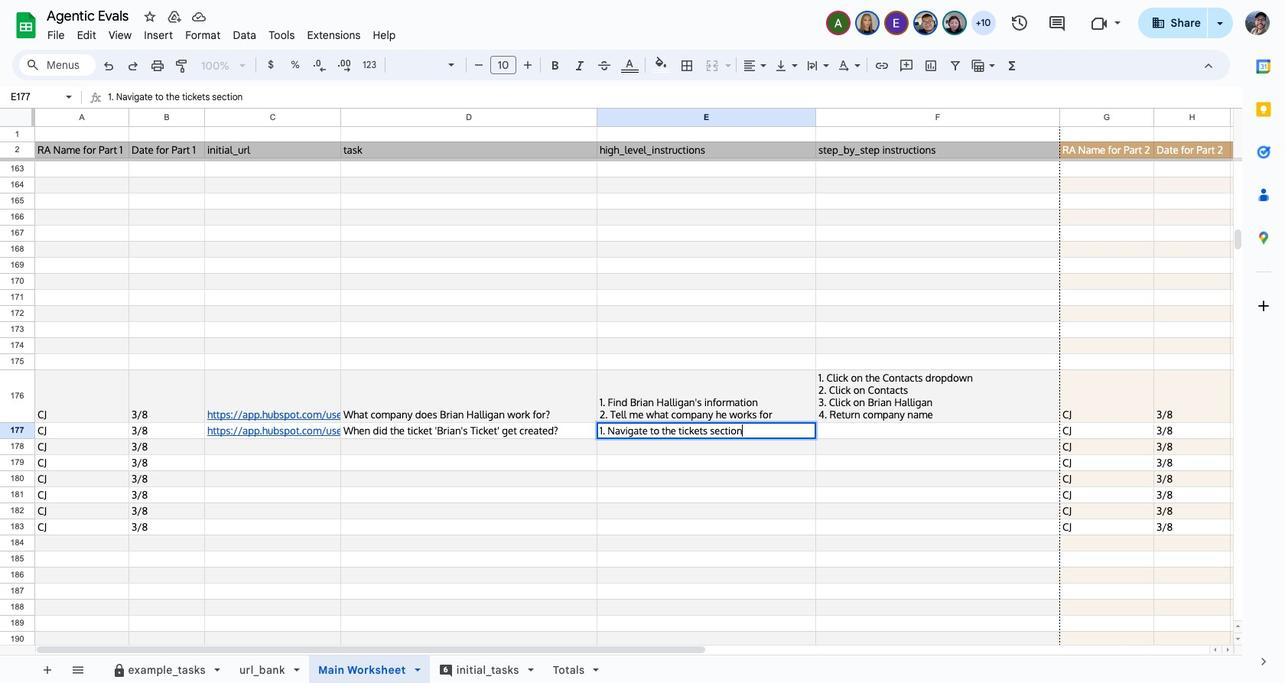 Task type: vqa. For each thing, say whether or not it's contained in the screenshot.
the bottommost tickets
yes



Task type: describe. For each thing, give the bounding box(es) containing it.
123
[[363, 59, 376, 70]]

fill color image
[[652, 54, 670, 73]]

+10 button
[[970, 9, 997, 37]]

menu bar inside menu bar banner
[[41, 20, 402, 45]]

tools
[[269, 28, 295, 42]]

borders image
[[678, 54, 696, 76]]

eesa khan image
[[885, 12, 907, 34]]

menu bar banner
[[0, 0, 1285, 683]]

select merge type image
[[721, 55, 731, 60]]

view menu item
[[102, 26, 138, 44]]

file
[[47, 28, 65, 42]]

tab list inside menu bar banner
[[1242, 45, 1285, 640]]

totals button
[[543, 656, 609, 683]]

functions image
[[1003, 54, 1021, 76]]

angela cha image
[[827, 12, 849, 34]]

extensions
[[307, 28, 361, 42]]

example_tasks
[[128, 663, 206, 677]]

example_tasks button
[[102, 656, 230, 683]]

to for e177 'field'
[[650, 425, 659, 437]]

toolbar containing example_tasks
[[97, 656, 622, 683]]

data
[[233, 28, 256, 42]]

none text field inside name box (⌘ + j) element
[[6, 90, 63, 104]]

tools menu item
[[263, 26, 301, 44]]

123 button
[[357, 54, 382, 76]]

Zoom text field
[[197, 55, 234, 76]]

michele murakami image
[[944, 12, 965, 34]]

ben chafik image
[[915, 12, 936, 34]]

navigate for e177 'field'
[[608, 425, 648, 437]]

katherine seehafer image
[[856, 12, 878, 34]]

view
[[109, 28, 132, 42]]

application containing share
[[0, 0, 1285, 683]]

tickets for 1. navigate to the tickets section text box
[[182, 91, 210, 103]]

section for e177 'field'
[[710, 425, 742, 437]]

+10
[[976, 17, 991, 28]]

E177 field
[[600, 425, 813, 437]]

Rename text field
[[41, 6, 138, 24]]



Task type: locate. For each thing, give the bounding box(es) containing it.
tickets inside text box
[[182, 91, 210, 103]]

Font size field
[[490, 56, 522, 75]]

0 horizontal spatial 1. navigate to the tickets section
[[108, 91, 243, 103]]

1 horizontal spatial navigate
[[608, 425, 648, 437]]

0 horizontal spatial navigate
[[116, 91, 153, 103]]

0 horizontal spatial section
[[212, 91, 243, 103]]

1 horizontal spatial the
[[662, 425, 676, 437]]

None text field
[[6, 90, 63, 104]]

format menu item
[[179, 26, 227, 44]]

Menus field
[[19, 54, 96, 76]]

0 vertical spatial section
[[212, 91, 243, 103]]

1 vertical spatial 1. navigate to the tickets section
[[600, 425, 742, 437]]

1.
[[108, 91, 114, 103], [600, 425, 605, 437]]

0 horizontal spatial 1.
[[108, 91, 114, 103]]

1 vertical spatial section
[[710, 425, 742, 437]]

the inside text box
[[166, 91, 180, 103]]

0 vertical spatial 1. navigate to the tickets section
[[108, 91, 243, 103]]

0 horizontal spatial the
[[166, 91, 180, 103]]

url_bank
[[239, 663, 285, 677]]

navigate
[[116, 91, 153, 103], [608, 425, 648, 437]]

1 vertical spatial 1.
[[600, 425, 605, 437]]

1. for e177 'field'
[[600, 425, 605, 437]]

to
[[155, 91, 164, 103], [650, 425, 659, 437]]

$
[[268, 58, 274, 71]]

all sheets image
[[65, 657, 90, 682]]

1. navigate to the tickets section for e177 'field'
[[600, 425, 742, 437]]

1. inside text box
[[108, 91, 114, 103]]

0 vertical spatial to
[[155, 91, 164, 103]]

name box (⌘ + j) element
[[5, 88, 76, 106]]

application
[[0, 0, 1285, 683]]

0 horizontal spatial to
[[155, 91, 164, 103]]

edit menu item
[[71, 26, 102, 44]]

1. Navigate to the tickets section text field
[[108, 88, 1242, 108]]

1 vertical spatial navigate
[[608, 425, 648, 437]]

1 vertical spatial tickets
[[679, 425, 708, 437]]

help
[[373, 28, 396, 42]]

%
[[291, 58, 300, 71]]

toolbar
[[31, 656, 96, 683], [97, 656, 622, 683], [625, 656, 628, 683]]

Font size text field
[[491, 56, 516, 74]]

Star checkbox
[[110, 0, 174, 56]]

3 toolbar from the left
[[625, 656, 628, 683]]

main
[[318, 663, 345, 677]]

$ button
[[259, 54, 282, 76]]

extensions menu item
[[301, 26, 367, 44]]

main toolbar
[[95, 54, 1025, 79]]

main worksheet button
[[309, 656, 430, 683]]

the
[[166, 91, 180, 103], [662, 425, 676, 437]]

1. navigate to the tickets section
[[108, 91, 243, 103], [600, 425, 742, 437]]

initial_tasks
[[457, 663, 519, 677]]

section inside text box
[[212, 91, 243, 103]]

1 horizontal spatial to
[[650, 425, 659, 437]]

file menu item
[[41, 26, 71, 44]]

0 horizontal spatial toolbar
[[31, 656, 96, 683]]

quick sharing actions image
[[1217, 22, 1223, 46]]

url_bank button
[[229, 656, 310, 683]]

tickets for e177 'field'
[[679, 425, 708, 437]]

1. navigate to the tickets section for 1. navigate to the tickets section text box
[[108, 91, 243, 103]]

1 horizontal spatial toolbar
[[97, 656, 622, 683]]

1 vertical spatial to
[[650, 425, 659, 437]]

1 vertical spatial the
[[662, 425, 676, 437]]

help menu item
[[367, 26, 402, 44]]

1 horizontal spatial 1.
[[600, 425, 605, 437]]

tab list
[[1242, 45, 1285, 640]]

the for e177 'field'
[[662, 425, 676, 437]]

1. for 1. navigate to the tickets section text box
[[108, 91, 114, 103]]

1 horizontal spatial 1. navigate to the tickets section
[[600, 425, 742, 437]]

the for 1. navigate to the tickets section text box
[[166, 91, 180, 103]]

insert menu item
[[138, 26, 179, 44]]

data menu item
[[227, 26, 263, 44]]

tickets
[[182, 91, 210, 103], [679, 425, 708, 437]]

1 toolbar from the left
[[31, 656, 96, 683]]

main worksheet
[[318, 663, 406, 677]]

insert
[[144, 28, 173, 42]]

totals
[[553, 663, 585, 677]]

navigate for 1. navigate to the tickets section text box
[[116, 91, 153, 103]]

2 toolbar from the left
[[97, 656, 622, 683]]

menu bar containing file
[[41, 20, 402, 45]]

% button
[[284, 54, 307, 76]]

section for 1. navigate to the tickets section text box
[[212, 91, 243, 103]]

0 vertical spatial the
[[166, 91, 180, 103]]

Zoom field
[[195, 54, 252, 77]]

1. navigate to the tickets section inside text box
[[108, 91, 243, 103]]

0 vertical spatial 1.
[[108, 91, 114, 103]]

1 horizontal spatial section
[[710, 425, 742, 437]]

0 vertical spatial navigate
[[116, 91, 153, 103]]

worksheet
[[347, 663, 406, 677]]

menu bar
[[41, 20, 402, 45]]

to for 1. navigate to the tickets section text box
[[155, 91, 164, 103]]

1 horizontal spatial tickets
[[679, 425, 708, 437]]

share button
[[1138, 8, 1208, 38]]

navigate inside text box
[[116, 91, 153, 103]]

0 vertical spatial tickets
[[182, 91, 210, 103]]

share
[[1171, 16, 1201, 30]]

6
[[444, 665, 448, 675]]

edit
[[77, 28, 96, 42]]

format
[[185, 28, 221, 42]]

text color image
[[621, 54, 638, 73]]

0 horizontal spatial tickets
[[182, 91, 210, 103]]

2 horizontal spatial toolbar
[[625, 656, 628, 683]]

to inside 1. navigate to the tickets section text box
[[155, 91, 164, 103]]

section
[[212, 91, 243, 103], [710, 425, 742, 437]]



